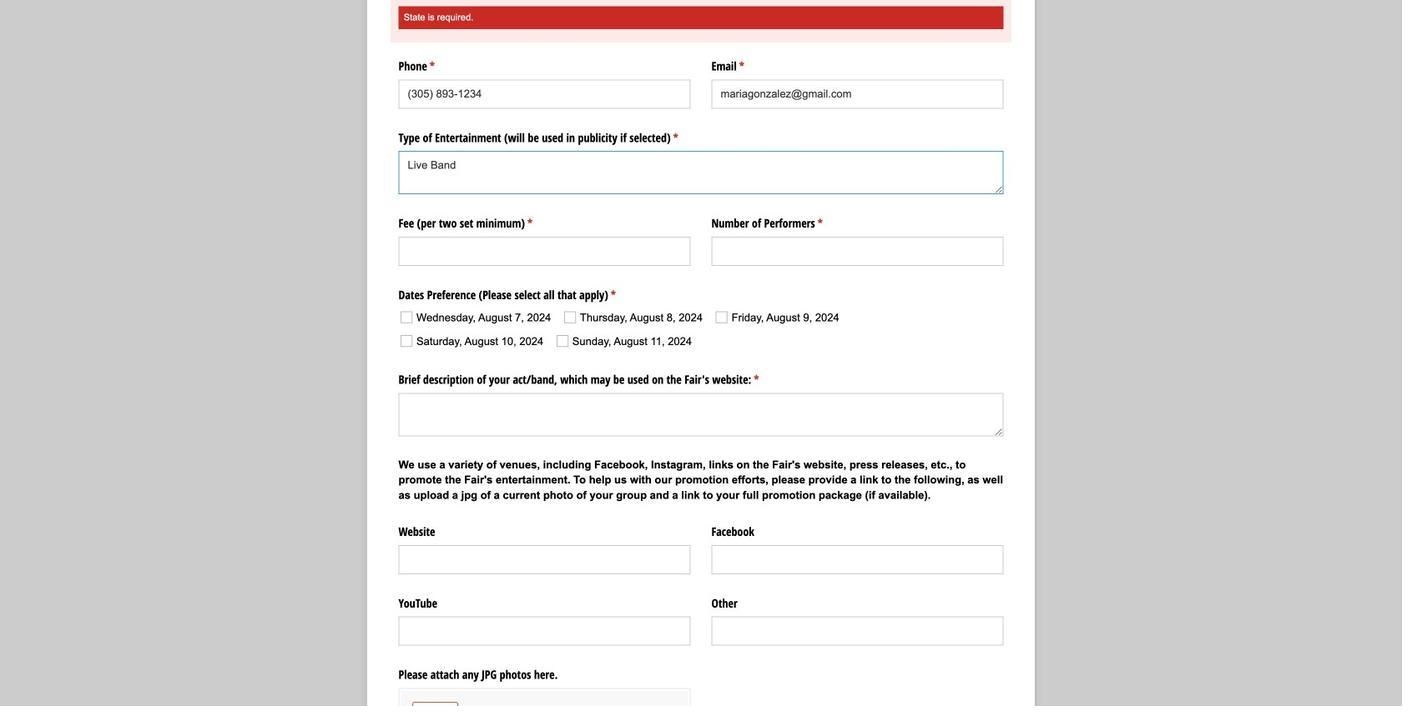 Task type: describe. For each thing, give the bounding box(es) containing it.
checkbox-group element
[[395, 304, 1004, 356]]



Task type: locate. For each thing, give the bounding box(es) containing it.
None text field
[[712, 237, 1004, 266], [399, 393, 1004, 437], [399, 546, 691, 575], [712, 237, 1004, 266], [399, 393, 1004, 437], [399, 546, 691, 575]]

None text field
[[399, 80, 691, 109], [712, 80, 1004, 109], [399, 151, 1004, 195], [399, 237, 691, 266], [712, 546, 1004, 575], [399, 617, 691, 647], [712, 617, 1004, 647], [399, 80, 691, 109], [712, 80, 1004, 109], [399, 151, 1004, 195], [399, 237, 691, 266], [712, 546, 1004, 575], [399, 617, 691, 647], [712, 617, 1004, 647]]



Task type: vqa. For each thing, say whether or not it's contained in the screenshot.
city text box
no



